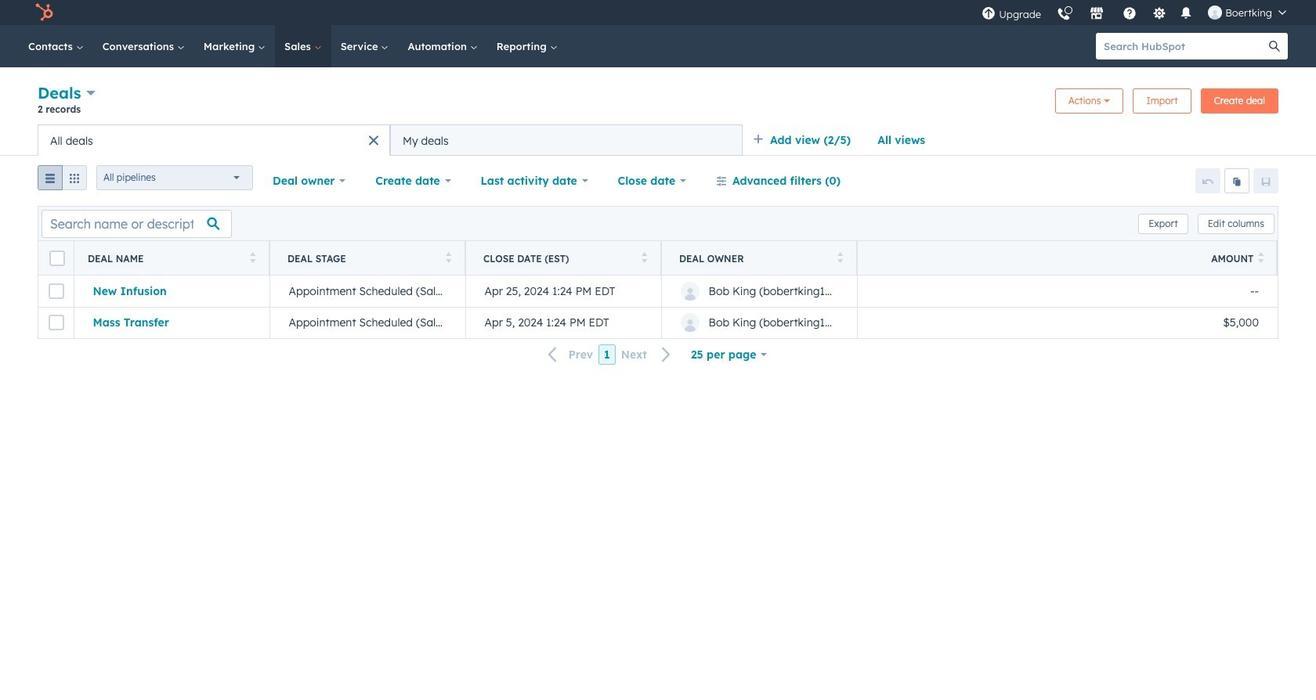 Task type: locate. For each thing, give the bounding box(es) containing it.
0 horizontal spatial press to sort. image
[[445, 252, 451, 263]]

5 press to sort. element from the left
[[1259, 252, 1264, 265]]

press to sort. image for 2nd 'press to sort.' element from the left
[[445, 252, 451, 263]]

3 press to sort. image from the left
[[837, 252, 843, 263]]

press to sort. image
[[445, 252, 451, 263], [1259, 252, 1264, 263]]

3 press to sort. element from the left
[[641, 252, 647, 265]]

bob king image
[[1208, 5, 1222, 20]]

1 press to sort. image from the left
[[445, 252, 451, 263]]

press to sort. element
[[250, 252, 255, 265], [445, 252, 451, 265], [641, 252, 647, 265], [837, 252, 843, 265], [1259, 252, 1264, 265]]

0 horizontal spatial press to sort. image
[[250, 252, 255, 263]]

2 press to sort. image from the left
[[1259, 252, 1264, 263]]

press to sort. image
[[250, 252, 255, 263], [641, 252, 647, 263], [837, 252, 843, 263]]

group
[[38, 165, 87, 197]]

1 horizontal spatial press to sort. image
[[1259, 252, 1264, 263]]

1 horizontal spatial press to sort. image
[[641, 252, 647, 263]]

2 horizontal spatial press to sort. image
[[837, 252, 843, 263]]

menu
[[974, 0, 1297, 25]]

marketplaces image
[[1090, 7, 1104, 21]]

banner
[[38, 81, 1279, 125]]



Task type: describe. For each thing, give the bounding box(es) containing it.
Search name or description search field
[[42, 210, 232, 238]]

1 press to sort. image from the left
[[250, 252, 255, 263]]

Search HubSpot search field
[[1096, 33, 1261, 60]]

4 press to sort. element from the left
[[837, 252, 843, 265]]

2 press to sort. image from the left
[[641, 252, 647, 263]]

1 press to sort. element from the left
[[250, 252, 255, 265]]

pagination navigation
[[539, 345, 681, 365]]

2 press to sort. element from the left
[[445, 252, 451, 265]]

press to sort. image for 1st 'press to sort.' element from right
[[1259, 252, 1264, 263]]



Task type: vqa. For each thing, say whether or not it's contained in the screenshot.
option
no



